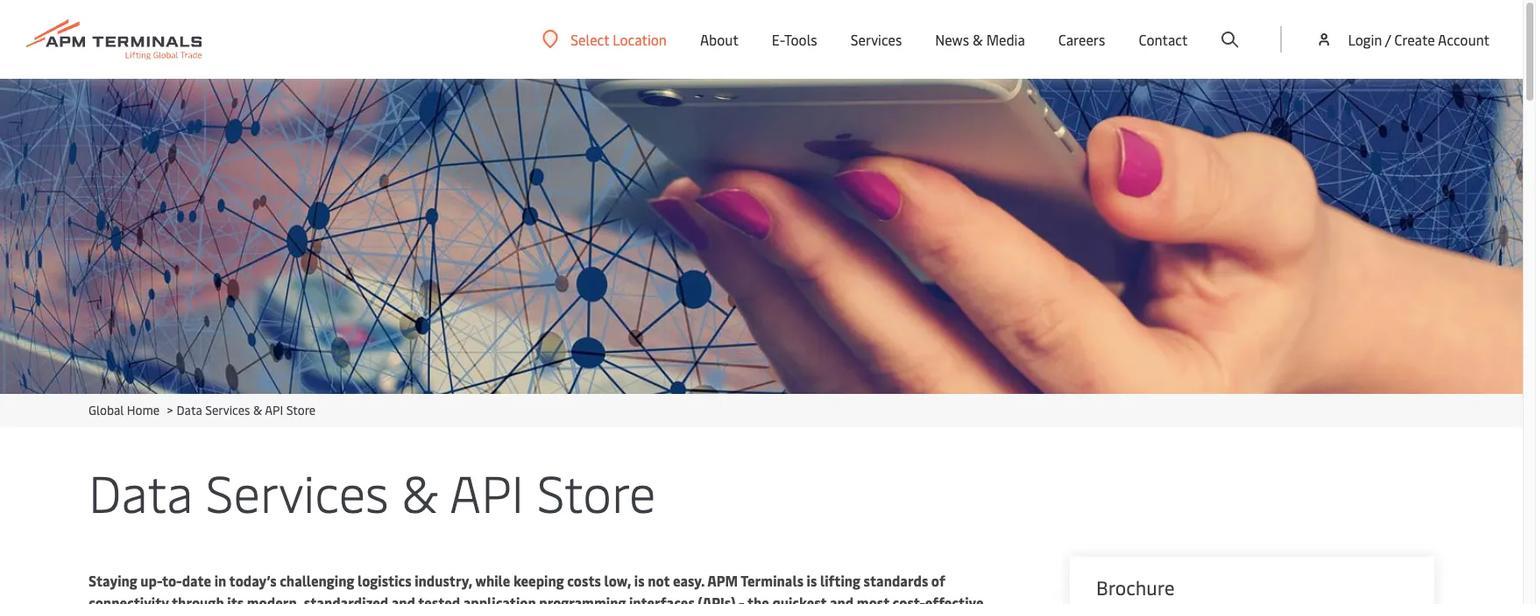 Task type: locate. For each thing, give the bounding box(es) containing it.
tools
[[784, 30, 817, 49]]

standardized
[[304, 593, 388, 605]]

data
[[177, 402, 202, 419], [89, 457, 193, 527]]

logistics
[[357, 571, 411, 591]]

about button
[[700, 0, 739, 79]]

1 is from the left
[[634, 571, 645, 591]]

global home link
[[89, 402, 160, 419]]

1 horizontal spatial and
[[830, 593, 854, 605]]

lifting
[[820, 571, 861, 591]]

data right >
[[177, 402, 202, 419]]

staying
[[89, 571, 137, 591]]

and down logistics
[[391, 593, 415, 605]]

1 horizontal spatial is
[[807, 571, 817, 591]]

0 horizontal spatial api
[[265, 402, 283, 419]]

and down lifting
[[830, 593, 854, 605]]

media
[[986, 30, 1025, 49]]

&
[[973, 30, 983, 49], [253, 402, 262, 419], [402, 457, 438, 527]]

1 vertical spatial &
[[253, 402, 262, 419]]

api
[[265, 402, 283, 419], [450, 457, 524, 527]]

up-
[[140, 571, 162, 591]]

2 vertical spatial services
[[206, 457, 389, 527]]

industry,
[[415, 571, 472, 591]]

is left not
[[634, 571, 645, 591]]

1 vertical spatial services
[[205, 402, 250, 419]]

data services & api store
[[89, 457, 656, 527]]

0 vertical spatial store
[[286, 402, 316, 419]]

and
[[391, 593, 415, 605], [830, 593, 854, 605]]

apm
[[707, 571, 738, 591]]

select location button
[[543, 29, 667, 49]]

careers
[[1058, 30, 1105, 49]]

account
[[1438, 30, 1490, 49]]

services
[[851, 30, 902, 49], [205, 402, 250, 419], [206, 457, 389, 527]]

terminals
[[741, 571, 804, 591]]

home
[[127, 402, 160, 419]]

0 vertical spatial api
[[265, 402, 283, 419]]

its
[[227, 593, 244, 605]]

location
[[613, 29, 667, 49]]

0 vertical spatial &
[[973, 30, 983, 49]]

1 vertical spatial data
[[89, 457, 193, 527]]

2 horizontal spatial &
[[973, 30, 983, 49]]

-
[[739, 593, 744, 605]]

through
[[172, 593, 224, 605]]

1 vertical spatial store
[[537, 457, 656, 527]]

news
[[935, 30, 969, 49]]

standards
[[864, 571, 928, 591]]

store
[[286, 402, 316, 419], [537, 457, 656, 527]]

1 vertical spatial api
[[450, 457, 524, 527]]

data down home
[[89, 457, 193, 527]]

news & media button
[[935, 0, 1025, 79]]

1 horizontal spatial &
[[402, 457, 438, 527]]

0 horizontal spatial &
[[253, 402, 262, 419]]

e-tools button
[[772, 0, 817, 79]]

e-
[[772, 30, 784, 49]]

select location
[[571, 29, 667, 49]]

contact button
[[1139, 0, 1188, 79]]

most
[[857, 593, 889, 605]]

global
[[89, 402, 124, 419]]

0 horizontal spatial and
[[391, 593, 415, 605]]

0 vertical spatial services
[[851, 30, 902, 49]]

select
[[571, 29, 609, 49]]

1 horizontal spatial api
[[450, 457, 524, 527]]

0 horizontal spatial is
[[634, 571, 645, 591]]

not
[[648, 571, 670, 591]]

is
[[634, 571, 645, 591], [807, 571, 817, 591]]

is up quickest
[[807, 571, 817, 591]]



Task type: describe. For each thing, give the bounding box(es) containing it.
2 is from the left
[[807, 571, 817, 591]]

modern,
[[247, 593, 301, 605]]

keeping
[[513, 571, 564, 591]]

interfaces
[[629, 593, 695, 605]]

while
[[475, 571, 510, 591]]

in
[[214, 571, 226, 591]]

staying up-to-date in today's challenging logistics industry, while keeping costs low, is not easy. apm terminals is lifting standards of connectivity through its modern, standardized and tested application programming interfaces (apis) - the quickest and most cost-effectiv
[[89, 571, 984, 605]]

1 and from the left
[[391, 593, 415, 605]]

programming
[[539, 593, 626, 605]]

brochure
[[1096, 575, 1175, 601]]

create
[[1394, 30, 1435, 49]]

news & media
[[935, 30, 1025, 49]]

(apis)
[[698, 593, 736, 605]]

of
[[931, 571, 945, 591]]

& inside popup button
[[973, 30, 983, 49]]

challenging
[[280, 571, 354, 591]]

0 horizontal spatial store
[[286, 402, 316, 419]]

2 vertical spatial &
[[402, 457, 438, 527]]

to-
[[162, 571, 182, 591]]

the
[[747, 593, 769, 605]]

login / create account link
[[1316, 0, 1490, 79]]

apm terminals api - data transfer image
[[0, 79, 1523, 394]]

about
[[700, 30, 739, 49]]

contact
[[1139, 30, 1188, 49]]

services button
[[851, 0, 902, 79]]

cost-
[[893, 593, 925, 605]]

today's
[[229, 571, 277, 591]]

0 vertical spatial data
[[177, 402, 202, 419]]

>
[[167, 402, 173, 419]]

login
[[1348, 30, 1382, 49]]

date
[[182, 571, 211, 591]]

easy.
[[673, 571, 705, 591]]

low,
[[604, 571, 631, 591]]

costs
[[567, 571, 601, 591]]

application
[[463, 593, 536, 605]]

connectivity
[[89, 593, 169, 605]]

e-tools
[[772, 30, 817, 49]]

login / create account
[[1348, 30, 1490, 49]]

2 and from the left
[[830, 593, 854, 605]]

/
[[1385, 30, 1391, 49]]

quickest
[[772, 593, 827, 605]]

global home > data services & api store
[[89, 402, 316, 419]]

tested
[[418, 593, 460, 605]]

1 horizontal spatial store
[[537, 457, 656, 527]]

careers button
[[1058, 0, 1105, 79]]



Task type: vqa. For each thing, say whether or not it's contained in the screenshot.
"&"
yes



